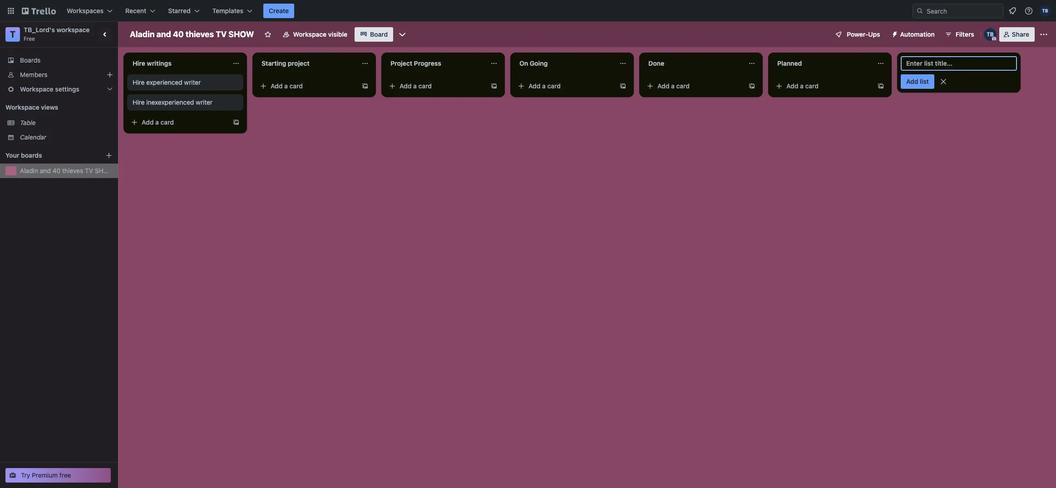 Task type: vqa. For each thing, say whether or not it's contained in the screenshot.
and
yes



Task type: locate. For each thing, give the bounding box(es) containing it.
0 horizontal spatial show
[[95, 167, 114, 175]]

a
[[284, 82, 288, 90], [413, 82, 417, 90], [542, 82, 546, 90], [671, 82, 675, 90], [800, 82, 804, 90], [155, 119, 159, 126]]

workspace
[[293, 30, 327, 38], [20, 85, 53, 93], [5, 104, 39, 111]]

create from template… image
[[619, 83, 627, 90], [748, 83, 756, 90], [877, 83, 884, 90]]

add a card for done
[[657, 82, 690, 90]]

members
[[20, 71, 47, 79]]

power-ups button
[[829, 27, 886, 42]]

hire left inexexperienced in the left of the page
[[133, 99, 145, 106]]

0 vertical spatial tv
[[216, 30, 227, 39]]

workspace inside popup button
[[20, 85, 53, 93]]

0 horizontal spatial create from template… image
[[232, 119, 240, 126]]

add a card button down the project progress text field
[[385, 79, 487, 94]]

create from template… image for starting project
[[361, 83, 369, 90]]

add down done
[[657, 82, 669, 90]]

calendar
[[20, 133, 46, 141]]

tv down calendar "link"
[[85, 167, 93, 175]]

2 hire from the top
[[133, 79, 145, 86]]

3 hire from the top
[[133, 99, 145, 106]]

a down going
[[542, 82, 546, 90]]

a for planned
[[800, 82, 804, 90]]

add a card button
[[256, 79, 358, 94], [385, 79, 487, 94], [514, 79, 616, 94], [643, 79, 745, 94], [772, 79, 874, 94], [127, 115, 229, 130]]

add a card button for starting project
[[256, 79, 358, 94]]

0 horizontal spatial aladin and 40 thieves tv show
[[20, 167, 114, 175]]

aladin
[[130, 30, 155, 39], [20, 167, 38, 175]]

add a card button for project progress
[[385, 79, 487, 94]]

card
[[289, 82, 303, 90], [418, 82, 432, 90], [547, 82, 561, 90], [676, 82, 690, 90], [805, 82, 819, 90], [161, 119, 174, 126]]

2 vertical spatial hire
[[133, 99, 145, 106]]

2 horizontal spatial create from template… image
[[490, 83, 498, 90]]

create
[[269, 7, 289, 15]]

t
[[10, 29, 16, 40]]

add down project
[[400, 82, 412, 90]]

this member is an admin of this board. image
[[992, 37, 996, 41]]

add a card down planned
[[786, 82, 819, 90]]

card for hire writings
[[161, 119, 174, 126]]

0 vertical spatial aladin
[[130, 30, 155, 39]]

star or unstar board image
[[264, 31, 271, 38]]

workspace down members
[[20, 85, 53, 93]]

card down on going text field
[[547, 82, 561, 90]]

add a card down project progress
[[400, 82, 432, 90]]

add a card down done
[[657, 82, 690, 90]]

workspaces button
[[61, 4, 118, 18]]

1 horizontal spatial tv
[[216, 30, 227, 39]]

0 horizontal spatial aladin
[[20, 167, 38, 175]]

writer
[[184, 79, 201, 86], [196, 99, 213, 106]]

free
[[59, 472, 71, 480]]

writings
[[147, 59, 172, 67]]

0 vertical spatial workspace
[[293, 30, 327, 38]]

hire for hire writings
[[133, 59, 145, 67]]

thieves down "starred" dropdown button on the top left
[[186, 30, 214, 39]]

add a card for starting project
[[271, 82, 303, 90]]

1 vertical spatial and
[[40, 167, 51, 175]]

1 vertical spatial thieves
[[62, 167, 83, 175]]

Enter list title… text field
[[901, 56, 1017, 71]]

1 vertical spatial writer
[[196, 99, 213, 106]]

writer for hire inexexperienced writer
[[196, 99, 213, 106]]

tv
[[216, 30, 227, 39], [85, 167, 93, 175]]

add down starting
[[271, 82, 283, 90]]

aladin down recent popup button
[[130, 30, 155, 39]]

aladin and 40 thieves tv show
[[130, 30, 254, 39], [20, 167, 114, 175]]

cancel list editing image
[[939, 77, 948, 86]]

0 vertical spatial aladin and 40 thieves tv show
[[130, 30, 254, 39]]

40
[[173, 30, 184, 39], [53, 167, 60, 175]]

list
[[920, 78, 929, 85]]

create from template… image for done
[[748, 83, 756, 90]]

0 horizontal spatial 40
[[53, 167, 60, 175]]

customize views image
[[398, 30, 407, 39]]

planned
[[777, 59, 802, 67]]

tv down templates
[[216, 30, 227, 39]]

show inside text box
[[228, 30, 254, 39]]

back to home image
[[22, 4, 56, 18]]

40 down starred
[[173, 30, 184, 39]]

0 vertical spatial 40
[[173, 30, 184, 39]]

1 horizontal spatial aladin and 40 thieves tv show
[[130, 30, 254, 39]]

Search field
[[923, 4, 1003, 18]]

Project Progress text field
[[385, 56, 485, 71]]

workspace left visible
[[293, 30, 327, 38]]

writer up the hire inexexperienced writer link
[[184, 79, 201, 86]]

0 horizontal spatial create from template… image
[[619, 83, 627, 90]]

1 horizontal spatial thieves
[[186, 30, 214, 39]]

1 horizontal spatial 40
[[173, 30, 184, 39]]

1 hire from the top
[[133, 59, 145, 67]]

table
[[20, 119, 36, 127]]

1 vertical spatial aladin
[[20, 167, 38, 175]]

create from template… image
[[361, 83, 369, 90], [490, 83, 498, 90], [232, 119, 240, 126]]

add board image
[[105, 152, 113, 159]]

add a card button down planned text field
[[772, 79, 874, 94]]

card down progress
[[418, 82, 432, 90]]

hire left the writings
[[133, 59, 145, 67]]

and down your boards with 1 items element
[[40, 167, 51, 175]]

writer down hire experienced writer link at the top of the page
[[196, 99, 213, 106]]

power-ups
[[847, 30, 880, 38]]

and inside the "aladin and 40 thieves tv show" text box
[[156, 30, 171, 39]]

workspace views
[[5, 104, 58, 111]]

1 vertical spatial workspace
[[20, 85, 53, 93]]

add a card button down hire inexexperienced writer at the top left of the page
[[127, 115, 229, 130]]

a for hire writings
[[155, 119, 159, 126]]

workspace settings button
[[0, 82, 118, 97]]

experienced
[[146, 79, 182, 86]]

show
[[228, 30, 254, 39], [95, 167, 114, 175]]

2 horizontal spatial create from template… image
[[877, 83, 884, 90]]

card down done text box
[[676, 82, 690, 90]]

hire for hire inexexperienced writer
[[133, 99, 145, 106]]

add
[[906, 78, 918, 85], [271, 82, 283, 90], [400, 82, 412, 90], [528, 82, 541, 90], [657, 82, 669, 90], [786, 82, 798, 90], [142, 119, 154, 126]]

progress
[[414, 59, 441, 67]]

card for starting project
[[289, 82, 303, 90]]

add a card button for hire writings
[[127, 115, 229, 130]]

thieves down your boards with 1 items element
[[62, 167, 83, 175]]

show down templates popup button
[[228, 30, 254, 39]]

share button
[[999, 27, 1035, 42]]

add a card for hire writings
[[142, 119, 174, 126]]

workspace up 'table'
[[5, 104, 39, 111]]

try premium free button
[[5, 469, 111, 484]]

1 horizontal spatial create from template… image
[[361, 83, 369, 90]]

add a card down inexexperienced in the left of the page
[[142, 119, 174, 126]]

a down starting project
[[284, 82, 288, 90]]

board
[[370, 30, 388, 38]]

card down inexexperienced in the left of the page
[[161, 119, 174, 126]]

Hire writings text field
[[127, 56, 227, 71]]

boards
[[20, 56, 41, 64]]

a down inexexperienced in the left of the page
[[155, 119, 159, 126]]

hire
[[133, 59, 145, 67], [133, 79, 145, 86], [133, 99, 145, 106]]

workspace visible
[[293, 30, 347, 38]]

40 down your boards with 1 items element
[[53, 167, 60, 175]]

add a card button for on going
[[514, 79, 616, 94]]

card for on going
[[547, 82, 561, 90]]

aladin and 40 thieves tv show down "starred" dropdown button on the top left
[[130, 30, 254, 39]]

0 notifications image
[[1007, 5, 1018, 16]]

1 vertical spatial show
[[95, 167, 114, 175]]

1 horizontal spatial aladin
[[130, 30, 155, 39]]

add left list
[[906, 78, 918, 85]]

0 vertical spatial and
[[156, 30, 171, 39]]

add for starting project
[[271, 82, 283, 90]]

recent button
[[120, 4, 161, 18]]

add down inexexperienced in the left of the page
[[142, 119, 154, 126]]

1 horizontal spatial show
[[228, 30, 254, 39]]

sm image
[[887, 27, 900, 40]]

writer for hire experienced writer
[[184, 79, 201, 86]]

hire experienced writer link
[[133, 78, 238, 87]]

card down planned text field
[[805, 82, 819, 90]]

filters
[[956, 30, 974, 38]]

add for planned
[[786, 82, 798, 90]]

add a card button down starting project text box
[[256, 79, 358, 94]]

and
[[156, 30, 171, 39], [40, 167, 51, 175]]

1 vertical spatial tv
[[85, 167, 93, 175]]

0 vertical spatial hire
[[133, 59, 145, 67]]

a down project progress
[[413, 82, 417, 90]]

try premium free
[[21, 472, 71, 480]]

tb_lord's workspace link
[[24, 26, 90, 34]]

create from template… image for on going
[[619, 83, 627, 90]]

hire inside text field
[[133, 59, 145, 67]]

add down on going
[[528, 82, 541, 90]]

add a card down going
[[528, 82, 561, 90]]

0 vertical spatial thieves
[[186, 30, 214, 39]]

show down add board image
[[95, 167, 114, 175]]

0 vertical spatial writer
[[184, 79, 201, 86]]

workspace for workspace visible
[[293, 30, 327, 38]]

card for done
[[676, 82, 690, 90]]

2 create from template… image from the left
[[748, 83, 756, 90]]

starting
[[262, 59, 286, 67]]

card down project
[[289, 82, 303, 90]]

3 create from template… image from the left
[[877, 83, 884, 90]]

Starting project text field
[[256, 56, 356, 71]]

hire down 'hire writings' at left
[[133, 79, 145, 86]]

add a card
[[271, 82, 303, 90], [400, 82, 432, 90], [528, 82, 561, 90], [657, 82, 690, 90], [786, 82, 819, 90], [142, 119, 174, 126]]

add a card button down on going text field
[[514, 79, 616, 94]]

starred button
[[163, 4, 205, 18]]

recent
[[125, 7, 146, 15]]

on
[[519, 59, 528, 67]]

filters button
[[942, 27, 977, 42]]

2 vertical spatial workspace
[[5, 104, 39, 111]]

tyler black (tylerblack44) image
[[1040, 5, 1051, 16]]

hire inexexperienced writer
[[133, 99, 213, 106]]

create from template… image for project progress
[[490, 83, 498, 90]]

hire writings
[[133, 59, 172, 67]]

a for on going
[[542, 82, 546, 90]]

0 horizontal spatial and
[[40, 167, 51, 175]]

your boards
[[5, 152, 42, 159]]

thieves
[[186, 30, 214, 39], [62, 167, 83, 175]]

going
[[530, 59, 548, 67]]

workspace inside button
[[293, 30, 327, 38]]

table link
[[20, 119, 113, 128]]

a down done text box
[[671, 82, 675, 90]]

add a card down starting project
[[271, 82, 303, 90]]

Board name text field
[[125, 27, 259, 42]]

add for done
[[657, 82, 669, 90]]

workspaces
[[67, 7, 104, 15]]

Planned text field
[[772, 56, 872, 71]]

aladin down boards
[[20, 167, 38, 175]]

add down planned
[[786, 82, 798, 90]]

tb_lord's workspace free
[[24, 26, 90, 42]]

1 horizontal spatial create from template… image
[[748, 83, 756, 90]]

hire inexexperienced writer link
[[133, 98, 238, 107]]

starred
[[168, 7, 191, 15]]

1 create from template… image from the left
[[619, 83, 627, 90]]

premium
[[32, 472, 58, 480]]

1 horizontal spatial and
[[156, 30, 171, 39]]

add a card button down done text box
[[643, 79, 745, 94]]

t link
[[5, 27, 20, 42]]

and down starred
[[156, 30, 171, 39]]

1 vertical spatial hire
[[133, 79, 145, 86]]

aladin and 40 thieves tv show down your boards with 1 items element
[[20, 167, 114, 175]]

templates button
[[207, 4, 258, 18]]

workspace navigation collapse icon image
[[99, 28, 112, 41]]

0 vertical spatial show
[[228, 30, 254, 39]]

a down planned
[[800, 82, 804, 90]]

views
[[41, 104, 58, 111]]



Task type: describe. For each thing, give the bounding box(es) containing it.
tb_lord's
[[24, 26, 55, 34]]

add a card for on going
[[528, 82, 561, 90]]

tv inside text box
[[216, 30, 227, 39]]

project progress
[[390, 59, 441, 67]]

workspace
[[57, 26, 90, 34]]

workspace visible button
[[277, 27, 353, 42]]

add inside add list button
[[906, 78, 918, 85]]

add a card button for planned
[[772, 79, 874, 94]]

create button
[[263, 4, 294, 18]]

ups
[[868, 30, 880, 38]]

templates
[[212, 7, 243, 15]]

add for hire writings
[[142, 119, 154, 126]]

add list
[[906, 78, 929, 85]]

workspace for workspace views
[[5, 104, 39, 111]]

Done text field
[[643, 56, 743, 71]]

0 horizontal spatial thieves
[[62, 167, 83, 175]]

settings
[[55, 85, 79, 93]]

open information menu image
[[1024, 6, 1033, 15]]

hire for hire experienced writer
[[133, 79, 145, 86]]

aladin inside text box
[[130, 30, 155, 39]]

boards link
[[0, 53, 118, 68]]

hire experienced writer
[[133, 79, 201, 86]]

add a card button for done
[[643, 79, 745, 94]]

inexexperienced
[[146, 99, 194, 106]]

workspace for workspace settings
[[20, 85, 53, 93]]

your
[[5, 152, 19, 159]]

aladin and 40 thieves tv show link
[[20, 167, 114, 176]]

starting project
[[262, 59, 309, 67]]

add a card for planned
[[786, 82, 819, 90]]

add list button
[[901, 74, 934, 89]]

your boards with 1 items element
[[5, 150, 92, 161]]

on going
[[519, 59, 548, 67]]

board link
[[355, 27, 393, 42]]

free
[[24, 35, 35, 42]]

card for planned
[[805, 82, 819, 90]]

workspace settings
[[20, 85, 79, 93]]

aladin and 40 thieves tv show inside text box
[[130, 30, 254, 39]]

automation button
[[887, 27, 940, 42]]

add for on going
[[528, 82, 541, 90]]

and inside aladin and 40 thieves tv show link
[[40, 167, 51, 175]]

project
[[288, 59, 309, 67]]

share
[[1012, 30, 1029, 38]]

project
[[390, 59, 412, 67]]

visible
[[328, 30, 347, 38]]

On Going text field
[[514, 56, 614, 71]]

1 vertical spatial 40
[[53, 167, 60, 175]]

thieves inside text box
[[186, 30, 214, 39]]

1 vertical spatial aladin and 40 thieves tv show
[[20, 167, 114, 175]]

card for project progress
[[418, 82, 432, 90]]

a for starting project
[[284, 82, 288, 90]]

members link
[[0, 68, 118, 82]]

automation
[[900, 30, 935, 38]]

show menu image
[[1039, 30, 1048, 39]]

add for project progress
[[400, 82, 412, 90]]

primary element
[[0, 0, 1056, 22]]

power-
[[847, 30, 868, 38]]

a for project progress
[[413, 82, 417, 90]]

search image
[[916, 7, 923, 15]]

create from template… image for hire writings
[[232, 119, 240, 126]]

40 inside text box
[[173, 30, 184, 39]]

a for done
[[671, 82, 675, 90]]

tb_lord (tylerblack44) image
[[984, 28, 996, 41]]

done
[[648, 59, 664, 67]]

calendar link
[[20, 133, 113, 142]]

boards
[[21, 152, 42, 159]]

try
[[21, 472, 30, 480]]

0 horizontal spatial tv
[[85, 167, 93, 175]]

create from template… image for planned
[[877, 83, 884, 90]]

add a card for project progress
[[400, 82, 432, 90]]



